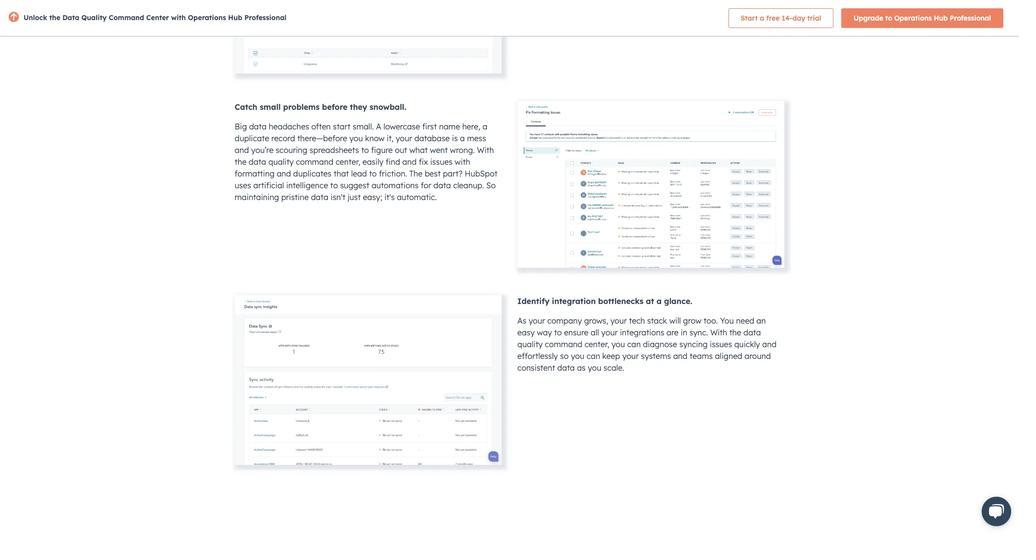 Task type: describe. For each thing, give the bounding box(es) containing it.
find
[[386, 157, 400, 167]]

easily
[[363, 157, 384, 167]]

intelligence
[[286, 181, 328, 190]]

quality inside as your company grows, your tech stack will grow too. you need an easy way to ensure all your integrations are in sync. with the data quality command center, you can diagnose syncing issues quickly and effortlessly so you can keep your systems and teams aligned around consistent data as you scale.
[[518, 340, 543, 350]]

0 vertical spatial can
[[627, 340, 641, 350]]

and up the the
[[402, 157, 417, 167]]

integrations
[[620, 328, 664, 338]]

with inside big data headaches often start small. a lowercase first name here, a duplicate record there—before you know it, your database is a mess and you're scouring spreadsheets to figure out what went wrong. with the data quality command center, easily find and fix issues with formatting and duplicates that lead to friction. the best part? hubspot uses artificial intelligence to suggest automations for data cleanup. so maintaining pristine data isn't just easy; it's automatic.
[[455, 157, 470, 167]]

to up "easily"
[[361, 145, 369, 155]]

your right 'all'
[[601, 328, 618, 338]]

here,
[[462, 122, 480, 131]]

wrong.
[[450, 145, 475, 155]]

company
[[547, 316, 582, 326]]

need
[[736, 316, 754, 326]]

free
[[766, 14, 780, 22]]

database
[[414, 133, 450, 143]]

and down the duplicate
[[235, 145, 249, 155]]

around
[[745, 352, 771, 362]]

quality
[[81, 13, 107, 22]]

data up quickly
[[744, 328, 761, 338]]

your right the keep
[[622, 352, 639, 362]]

fix
[[419, 157, 428, 167]]

command
[[109, 13, 144, 22]]

integration
[[552, 297, 596, 307]]

first
[[422, 122, 437, 131]]

start a free 14-day trial button
[[729, 8, 834, 28]]

to inside as your company grows, your tech stack will grow too. you need an easy way to ensure all your integrations are in sync. with the data quality command center, you can diagnose syncing issues quickly and effortlessly so you can keep your systems and teams aligned around consistent data as you scale.
[[554, 328, 562, 338]]

often
[[311, 122, 331, 131]]

went
[[430, 145, 448, 155]]

are
[[667, 328, 679, 338]]

sync.
[[690, 328, 708, 338]]

1 professional from the left
[[244, 13, 287, 22]]

and up the artificial
[[277, 169, 291, 179]]

glance.
[[664, 297, 692, 307]]

to right upgrade
[[886, 14, 892, 22]]

you inside big data headaches often start small. a lowercase first name here, a duplicate record there—before you know it, your database is a mess and you're scouring spreadsheets to figure out what went wrong. with the data quality command center, easily find and fix issues with formatting and duplicates that lead to friction. the best part? hubspot uses artificial intelligence to suggest automations for data cleanup. so maintaining pristine data isn't just easy; it's automatic.
[[349, 133, 363, 143]]

just
[[348, 192, 361, 202]]

scale.
[[604, 364, 624, 373]]

2 hub from the left
[[934, 14, 948, 22]]

grows,
[[584, 316, 608, 326]]

and up around
[[762, 340, 777, 350]]

they
[[350, 102, 367, 112]]

out
[[395, 145, 407, 155]]

is
[[452, 133, 458, 143]]

ensure
[[564, 328, 589, 338]]

lowercase
[[384, 122, 420, 131]]

it's
[[385, 192, 395, 202]]

upgrade to operations hub professional
[[854, 14, 991, 22]]

scouring
[[276, 145, 307, 155]]

consistent
[[518, 364, 555, 373]]

data down so
[[557, 364, 575, 373]]

small.
[[353, 122, 374, 131]]

big data headaches often start small. a lowercase first name here, a duplicate record there—before you know it, your database is a mess and you're scouring spreadsheets to figure out what went wrong. with the data quality command center, easily find and fix issues with formatting and duplicates that lead to friction. the best part? hubspot uses artificial intelligence to suggest automations for data cleanup. so maintaining pristine data isn't just easy; it's automatic.
[[235, 122, 498, 202]]

name
[[439, 122, 460, 131]]

headaches
[[269, 122, 309, 131]]

as
[[577, 364, 586, 373]]

lead
[[351, 169, 367, 179]]

data up the duplicate
[[249, 122, 267, 131]]

automations
[[372, 181, 419, 190]]

you
[[720, 316, 734, 326]]

command inside as your company grows, your tech stack will grow too. you need an easy way to ensure all your integrations are in sync. with the data quality command center, you can diagnose syncing issues quickly and effortlessly so you can keep your systems and teams aligned around consistent data as you scale.
[[545, 340, 583, 350]]

problems
[[283, 102, 320, 112]]

suggest
[[340, 181, 369, 190]]

syncing
[[680, 340, 708, 350]]

pristine
[[281, 192, 309, 202]]

center
[[146, 13, 169, 22]]

center, inside big data headaches often start small. a lowercase first name here, a duplicate record there—before you know it, your database is a mess and you're scouring spreadsheets to figure out what went wrong. with the data quality command center, easily find and fix issues with formatting and duplicates that lead to friction. the best part? hubspot uses artificial intelligence to suggest automations for data cleanup. so maintaining pristine data isn't just easy; it's automatic.
[[336, 157, 360, 167]]

catch
[[235, 102, 257, 112]]

uses
[[235, 181, 251, 190]]

data down "intelligence"
[[311, 192, 328, 202]]

automatic.
[[397, 192, 437, 202]]

at
[[646, 297, 654, 307]]

friction.
[[379, 169, 407, 179]]

so
[[486, 181, 496, 190]]

1 vertical spatial can
[[587, 352, 600, 362]]

snowball.
[[370, 102, 406, 112]]

a inside start a free 14-day trial button
[[760, 14, 764, 22]]

easy
[[518, 328, 535, 338]]

your up way
[[529, 316, 545, 326]]

easy;
[[363, 192, 382, 202]]

aligned
[[715, 352, 743, 362]]

1 hub from the left
[[228, 13, 242, 22]]

day
[[793, 14, 806, 22]]

teams
[[690, 352, 713, 362]]

unlock the data quality command center with operations hub professional
[[24, 13, 287, 22]]

a right the at at the right bottom of the page
[[657, 297, 662, 307]]



Task type: locate. For each thing, give the bounding box(es) containing it.
0 vertical spatial command
[[296, 157, 333, 167]]

0 horizontal spatial quality
[[268, 157, 294, 167]]

grow
[[683, 316, 702, 326]]

start a free 14-day trial
[[741, 14, 821, 22]]

command up so
[[545, 340, 583, 350]]

1 operations from the left
[[188, 13, 226, 22]]

0 horizontal spatial the
[[49, 13, 60, 22]]

you're
[[251, 145, 274, 155]]

quality down "easy"
[[518, 340, 543, 350]]

upgrade to operations hub professional link
[[842, 8, 1004, 28]]

operations inside the upgrade to operations hub professional link
[[894, 14, 932, 22]]

1 horizontal spatial with
[[710, 328, 727, 338]]

you down small.
[[349, 133, 363, 143]]

your
[[396, 133, 412, 143], [529, 316, 545, 326], [611, 316, 627, 326], [601, 328, 618, 338], [622, 352, 639, 362]]

2 professional from the left
[[950, 14, 991, 22]]

0 horizontal spatial operations
[[188, 13, 226, 22]]

artificial
[[253, 181, 284, 190]]

a right is
[[460, 133, 465, 143]]

all
[[591, 328, 599, 338]]

issues inside big data headaches often start small. a lowercase first name here, a duplicate record there—before you know it, your database is a mess and you're scouring spreadsheets to figure out what went wrong. with the data quality command center, easily find and fix issues with formatting and duplicates that lead to friction. the best part? hubspot uses artificial intelligence to suggest automations for data cleanup. so maintaining pristine data isn't just easy; it's automatic.
[[430, 157, 453, 167]]

the
[[409, 169, 423, 179]]

way
[[537, 328, 552, 338]]

to down the company
[[554, 328, 562, 338]]

can left the keep
[[587, 352, 600, 362]]

so
[[560, 352, 569, 362]]

you up the keep
[[612, 340, 625, 350]]

2 vertical spatial the
[[730, 328, 741, 338]]

0 vertical spatial with
[[171, 13, 186, 22]]

start
[[333, 122, 351, 131]]

issues up aligned
[[710, 340, 732, 350]]

stack
[[647, 316, 667, 326]]

big
[[235, 122, 247, 131]]

figure
[[371, 145, 393, 155]]

1 vertical spatial with
[[710, 328, 727, 338]]

duplicate
[[235, 133, 269, 143]]

0 horizontal spatial hub
[[228, 13, 242, 22]]

the inside as your company grows, your tech stack will grow too. you need an easy way to ensure all your integrations are in sync. with the data quality command center, you can diagnose syncing issues quickly and effortlessly so you can keep your systems and teams aligned around consistent data as you scale.
[[730, 328, 741, 338]]

quality
[[268, 157, 294, 167], [518, 340, 543, 350]]

0 horizontal spatial professional
[[244, 13, 287, 22]]

as
[[518, 316, 527, 326]]

0 vertical spatial center,
[[336, 157, 360, 167]]

center, down 'all'
[[585, 340, 609, 350]]

start
[[741, 14, 758, 22]]

identify integration bottlenecks at a glance.
[[518, 297, 692, 307]]

center,
[[336, 157, 360, 167], [585, 340, 609, 350]]

1 vertical spatial with
[[455, 157, 470, 167]]

the left the data
[[49, 13, 60, 22]]

your left the tech
[[611, 316, 627, 326]]

with
[[171, 13, 186, 22], [455, 157, 470, 167]]

the
[[49, 13, 60, 22], [235, 157, 247, 167], [730, 328, 741, 338]]

best
[[425, 169, 441, 179]]

identify
[[518, 297, 550, 307]]

with
[[477, 145, 494, 155], [710, 328, 727, 338]]

formatting
[[235, 169, 275, 179]]

mess
[[467, 133, 486, 143]]

there—before
[[297, 133, 347, 143]]

data
[[249, 122, 267, 131], [249, 157, 266, 167], [434, 181, 451, 190], [311, 192, 328, 202], [744, 328, 761, 338], [557, 364, 575, 373]]

quality inside big data headaches often start small. a lowercase first name here, a duplicate record there—before you know it, your database is a mess and you're scouring spreadsheets to figure out what went wrong. with the data quality command center, easily find and fix issues with formatting and duplicates that lead to friction. the best part? hubspot uses artificial intelligence to suggest automations for data cleanup. so maintaining pristine data isn't just easy; it's automatic.
[[268, 157, 294, 167]]

1 horizontal spatial professional
[[950, 14, 991, 22]]

before
[[322, 102, 348, 112]]

the down you
[[730, 328, 741, 338]]

2 operations from the left
[[894, 14, 932, 22]]

keep
[[603, 352, 620, 362]]

0 vertical spatial with
[[477, 145, 494, 155]]

0 vertical spatial issues
[[430, 157, 453, 167]]

1 vertical spatial center,
[[585, 340, 609, 350]]

center, up that
[[336, 157, 360, 167]]

hubspot
[[465, 169, 498, 179]]

1 horizontal spatial center,
[[585, 340, 609, 350]]

data down best
[[434, 181, 451, 190]]

1 horizontal spatial issues
[[710, 340, 732, 350]]

with right center
[[171, 13, 186, 22]]

a right here, at left
[[483, 122, 487, 131]]

1 vertical spatial command
[[545, 340, 583, 350]]

as your company grows, your tech stack will grow too. you need an easy way to ensure all your integrations are in sync. with the data quality command center, you can diagnose syncing issues quickly and effortlessly so you can keep your systems and teams aligned around consistent data as you scale.
[[518, 316, 777, 373]]

command
[[296, 157, 333, 167], [545, 340, 583, 350]]

small
[[260, 102, 281, 112]]

an
[[757, 316, 766, 326]]

chat widget region
[[966, 488, 1019, 535]]

in
[[681, 328, 687, 338]]

a
[[760, 14, 764, 22], [483, 122, 487, 131], [460, 133, 465, 143], [657, 297, 662, 307]]

issues down went
[[430, 157, 453, 167]]

know
[[365, 133, 385, 143]]

can down integrations
[[627, 340, 641, 350]]

tech
[[629, 316, 645, 326]]

diagnose
[[643, 340, 677, 350]]

will
[[669, 316, 681, 326]]

0 horizontal spatial with
[[171, 13, 186, 22]]

your inside big data headaches often start small. a lowercase first name here, a duplicate record there—before you know it, your database is a mess and you're scouring spreadsheets to figure out what went wrong. with the data quality command center, easily find and fix issues with formatting and duplicates that lead to friction. the best part? hubspot uses artificial intelligence to suggest automations for data cleanup. so maintaining pristine data isn't just easy; it's automatic.
[[396, 133, 412, 143]]

and down 'syncing'
[[673, 352, 688, 362]]

0 vertical spatial quality
[[268, 157, 294, 167]]

spreadsheets
[[310, 145, 359, 155]]

record
[[271, 133, 295, 143]]

to
[[886, 14, 892, 22], [361, 145, 369, 155], [369, 169, 377, 179], [330, 181, 338, 190], [554, 328, 562, 338]]

isn't
[[331, 192, 345, 202]]

0 horizontal spatial with
[[477, 145, 494, 155]]

the inside big data headaches often start small. a lowercase first name here, a duplicate record there—before you know it, your database is a mess and you're scouring spreadsheets to figure out what went wrong. with the data quality command center, easily find and fix issues with formatting and duplicates that lead to friction. the best part? hubspot uses artificial intelligence to suggest automations for data cleanup. so maintaining pristine data isn't just easy; it's automatic.
[[235, 157, 247, 167]]

1 horizontal spatial can
[[627, 340, 641, 350]]

it,
[[387, 133, 394, 143]]

part?
[[443, 169, 463, 179]]

too.
[[704, 316, 718, 326]]

1 horizontal spatial command
[[545, 340, 583, 350]]

0 vertical spatial the
[[49, 13, 60, 22]]

14-
[[782, 14, 793, 22]]

1 horizontal spatial quality
[[518, 340, 543, 350]]

center, inside as your company grows, your tech stack will grow too. you need an easy way to ensure all your integrations are in sync. with the data quality command center, you can diagnose syncing issues quickly and effortlessly so you can keep your systems and teams aligned around consistent data as you scale.
[[585, 340, 609, 350]]

a left free on the top
[[760, 14, 764, 22]]

that
[[334, 169, 349, 179]]

1 horizontal spatial operations
[[894, 14, 932, 22]]

1 horizontal spatial hub
[[934, 14, 948, 22]]

what
[[409, 145, 428, 155]]

cleanup.
[[453, 181, 484, 190]]

data up formatting
[[249, 157, 266, 167]]

with down mess
[[477, 145, 494, 155]]

catch small problems before they snowball.
[[235, 102, 406, 112]]

0 horizontal spatial can
[[587, 352, 600, 362]]

issues
[[430, 157, 453, 167], [710, 340, 732, 350]]

hub
[[228, 13, 242, 22], [934, 14, 948, 22]]

you right as
[[588, 364, 602, 373]]

command inside big data headaches often start small. a lowercase first name here, a duplicate record there—before you know it, your database is a mess and you're scouring spreadsheets to figure out what went wrong. with the data quality command center, easily find and fix issues with formatting and duplicates that lead to friction. the best part? hubspot uses artificial intelligence to suggest automations for data cleanup. so maintaining pristine data isn't just easy; it's automatic.
[[296, 157, 333, 167]]

with down too.
[[710, 328, 727, 338]]

2 horizontal spatial the
[[730, 328, 741, 338]]

quality down 'scouring'
[[268, 157, 294, 167]]

0 horizontal spatial command
[[296, 157, 333, 167]]

for
[[421, 181, 431, 190]]

0 horizontal spatial center,
[[336, 157, 360, 167]]

1 vertical spatial issues
[[710, 340, 732, 350]]

your down lowercase
[[396, 133, 412, 143]]

upgrade
[[854, 14, 884, 22]]

1 horizontal spatial the
[[235, 157, 247, 167]]

with down wrong.
[[455, 157, 470, 167]]

with inside big data headaches often start small. a lowercase first name here, a duplicate record there—before you know it, your database is a mess and you're scouring spreadsheets to figure out what went wrong. with the data quality command center, easily find and fix issues with formatting and duplicates that lead to friction. the best part? hubspot uses artificial intelligence to suggest automations for data cleanup. so maintaining pristine data isn't just easy; it's automatic.
[[477, 145, 494, 155]]

and
[[235, 145, 249, 155], [402, 157, 417, 167], [277, 169, 291, 179], [762, 340, 777, 350], [673, 352, 688, 362]]

a
[[376, 122, 381, 131]]

data
[[62, 13, 79, 22]]

command up duplicates
[[296, 157, 333, 167]]

effortlessly
[[518, 352, 558, 362]]

can
[[627, 340, 641, 350], [587, 352, 600, 362]]

to up isn't
[[330, 181, 338, 190]]

bottlenecks
[[598, 297, 644, 307]]

unlock
[[24, 13, 47, 22]]

1 horizontal spatial with
[[455, 157, 470, 167]]

to down "easily"
[[369, 169, 377, 179]]

the up formatting
[[235, 157, 247, 167]]

0 horizontal spatial issues
[[430, 157, 453, 167]]

with inside as your company grows, your tech stack will grow too. you need an easy way to ensure all your integrations are in sync. with the data quality command center, you can diagnose syncing issues quickly and effortlessly so you can keep your systems and teams aligned around consistent data as you scale.
[[710, 328, 727, 338]]

1 vertical spatial quality
[[518, 340, 543, 350]]

issues inside as your company grows, your tech stack will grow too. you need an easy way to ensure all your integrations are in sync. with the data quality command center, you can diagnose syncing issues quickly and effortlessly so you can keep your systems and teams aligned around consistent data as you scale.
[[710, 340, 732, 350]]

professional
[[244, 13, 287, 22], [950, 14, 991, 22]]

systems
[[641, 352, 671, 362]]

you up as
[[571, 352, 585, 362]]

1 vertical spatial the
[[235, 157, 247, 167]]



Task type: vqa. For each thing, say whether or not it's contained in the screenshot.
easy;
yes



